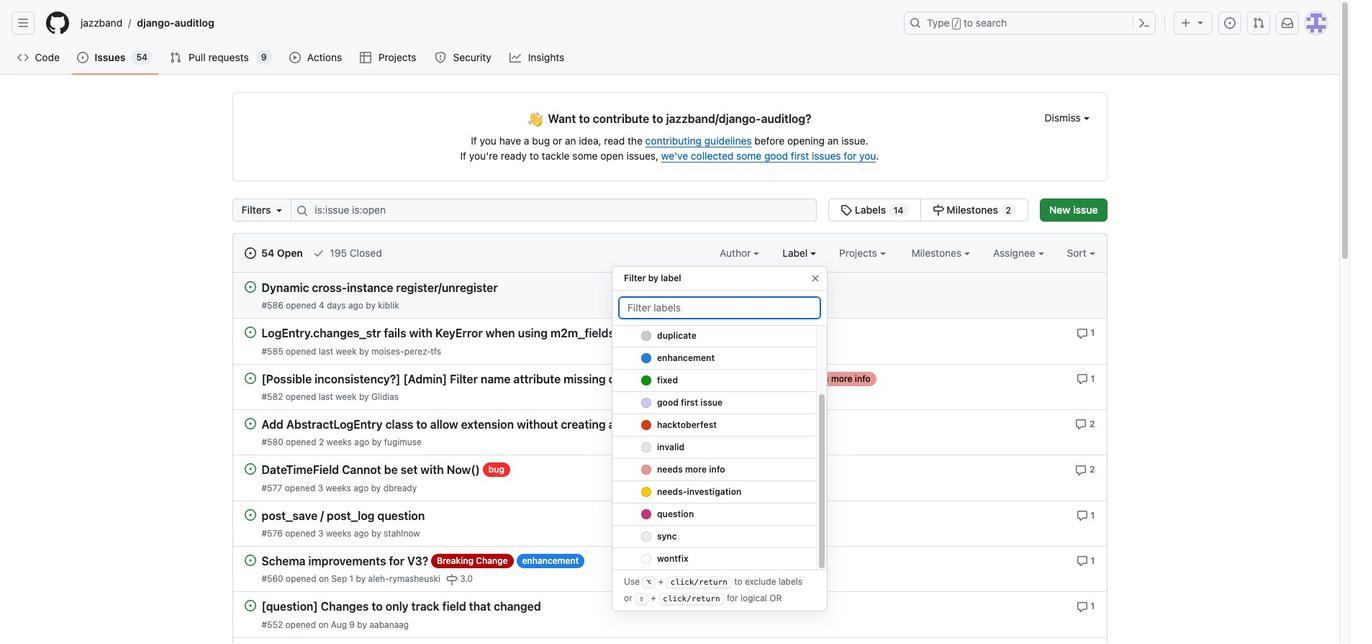 Task type: vqa. For each thing, say whether or not it's contained in the screenshot.


Task type: describe. For each thing, give the bounding box(es) containing it.
2 vertical spatial needs more info
[[657, 464, 725, 475]]

issue opened image inside "54 open" link
[[244, 248, 256, 259]]

requests
[[208, 51, 249, 63]]

#576
[[262, 528, 283, 539]]

0 horizontal spatial for
[[389, 555, 404, 568]]

Filter labels text field
[[618, 297, 821, 320]]

👋 want to contribute to jazzband/django-auditlog?
[[528, 110, 812, 128]]

needs more info for logentry.changes_str fails with keyerror when using m2m_fields
[[623, 328, 690, 339]]

Search all issues text field
[[291, 199, 817, 222]]

3 inside post_save / post_log question #576             opened 3 weeks ago by stahlnow
[[318, 528, 324, 539]]

to right class
[[416, 418, 427, 431]]

195 closed link
[[313, 245, 382, 261]]

invalid
[[657, 442, 685, 453]]

django-auditlog link
[[131, 12, 220, 35]]

ago up "cannot"
[[354, 437, 369, 448]]

needs more info link for logentry.changes_str fails with keyerror when using m2m_fields
[[617, 326, 696, 341]]

without
[[517, 418, 558, 431]]

the
[[628, 135, 643, 147]]

2 link for datetimefield cannot be set with now()
[[1075, 463, 1095, 476]]

duplicate link
[[613, 325, 816, 348]]

last for [possible inconsistency?] [admin] filter name attribute missing due to empty
[[319, 392, 333, 402]]

changed
[[494, 601, 541, 614]]

open issue element for [possible inconsistency?] [admin] filter name attribute missing due to empty
[[244, 372, 256, 384]]

pull
[[189, 51, 206, 63]]

2 some from the left
[[736, 150, 762, 162]]

dynamic
[[262, 282, 309, 295]]

ago inside post_save / post_log question #576             opened 3 weeks ago by stahlnow
[[354, 528, 369, 539]]

14
[[894, 205, 904, 216]]

[possible
[[262, 373, 312, 386]]

post_save
[[262, 510, 318, 522]]

open issue element for [question] changes to only track field that changed
[[244, 600, 256, 612]]

search image
[[297, 205, 308, 217]]

more for logentry.changes_str fails with keyerror when using m2m_fields
[[651, 328, 672, 339]]

to inside [question] changes to only track field that changed #552             opened on aug 9 by aabanaag
[[372, 601, 383, 614]]

opened down [possible on the left bottom
[[286, 392, 316, 402]]

1 vertical spatial filter
[[450, 373, 478, 386]]

idea,
[[579, 135, 601, 147]]

open issue element for add abstractlogentry class to allow extension without creating additional table
[[244, 417, 256, 430]]

1 vertical spatial +
[[651, 593, 656, 604]]

opened down datetimefield
[[285, 483, 315, 493]]

using
[[518, 327, 548, 340]]

kiblik link
[[378, 300, 399, 311]]

0 vertical spatial if
[[471, 135, 477, 147]]

weeks for cannot
[[326, 483, 351, 493]]

2 inside milestones 2
[[1006, 205, 1011, 216]]

2 vertical spatial needs more info link
[[613, 459, 816, 482]]

2 vertical spatial comment image
[[1077, 510, 1088, 522]]

actions link
[[283, 47, 349, 68]]

1 link for [question] changes to only track field that changed
[[1077, 600, 1095, 613]]

⌥
[[647, 578, 651, 587]]

label button
[[783, 245, 816, 261]]

2 an from the left
[[828, 135, 839, 147]]

extension
[[461, 418, 514, 431]]

or inside if you have a bug or an idea, read the contributing guidelines before opening an issue. if you're ready to tackle some open issues, we've collected some good first issues for you .
[[553, 135, 562, 147]]

attribute
[[514, 373, 561, 386]]

opened up datetimefield
[[286, 437, 316, 448]]

exclude
[[745, 577, 776, 588]]

code image
[[17, 52, 29, 63]]

0 vertical spatial you
[[480, 135, 497, 147]]

dynamic cross-instance register/unregister link
[[262, 282, 498, 295]]

/ for post_save
[[320, 510, 324, 522]]

kiblik
[[378, 300, 399, 311]]

week for logentry.changes_str fails with keyerror when using m2m_fields
[[336, 346, 357, 357]]

only
[[386, 601, 409, 614]]

1 for 1 link for [question] changes to only track field that changed
[[1091, 601, 1095, 612]]

milestones for milestones 2
[[947, 204, 998, 216]]

issues
[[95, 51, 126, 63]]

fugimuse
[[384, 437, 422, 448]]

by inside post_save / post_log question #576             opened 3 weeks ago by stahlnow
[[371, 528, 381, 539]]

opened inside post_save / post_log question #576             opened 3 weeks ago by stahlnow
[[285, 528, 316, 539]]

fixed
[[657, 375, 678, 386]]

milestone image
[[933, 204, 944, 216]]

now()
[[447, 464, 480, 477]]

spec.lookup_kwarg
[[686, 374, 792, 386]]

to up 'contributing'
[[652, 112, 663, 125]]

table
[[665, 418, 693, 431]]

additional
[[609, 418, 662, 431]]

2 vertical spatial more
[[685, 464, 707, 475]]

table image
[[360, 52, 372, 63]]

#577
[[262, 483, 282, 493]]

weeks inside post_save / post_log question #576             opened 3 weeks ago by stahlnow
[[326, 528, 351, 539]]

list containing jazzband
[[75, 12, 895, 35]]

milestones 2
[[944, 204, 1011, 216]]

54 open link
[[244, 245, 303, 261]]

enhancement link for duplicate link at the bottom of page
[[613, 348, 816, 370]]

schema
[[262, 555, 306, 568]]

insights link
[[504, 47, 571, 68]]

filter by label
[[624, 273, 681, 284]]

menu containing filter by label
[[612, 235, 828, 623]]

empty
[[646, 373, 681, 386]]

issue.
[[842, 135, 869, 147]]

54 open
[[259, 247, 303, 259]]

labels
[[855, 204, 886, 216]]

0 vertical spatial with
[[409, 327, 433, 340]]

[question] changes to only track field that changed #552             opened on aug 9 by aabanaag
[[262, 601, 541, 630]]

195
[[330, 247, 347, 259]]

1 for 5th 1 link from the bottom of the page
[[1091, 328, 1095, 339]]

info for [possible inconsistency?] [admin] filter name attribute missing due to empty
[[855, 373, 871, 384]]

good first issue link
[[613, 392, 816, 415]]

assignee
[[993, 247, 1038, 259]]

issue element
[[829, 199, 1029, 222]]

insights
[[528, 51, 565, 63]]

want
[[548, 112, 576, 125]]

milestone image
[[446, 575, 458, 586]]

2 vertical spatial enhancement
[[522, 556, 579, 566]]

2 link for add abstractlogentry class to allow extension without creating additional table
[[1075, 417, 1095, 431]]

2 1 link from the top
[[1077, 372, 1095, 385]]

1 horizontal spatial git pull request image
[[1253, 17, 1265, 29]]

check image
[[313, 248, 324, 259]]

54 for 54
[[136, 52, 148, 63]]

milestones for milestones
[[912, 247, 965, 259]]

sort button
[[1067, 245, 1095, 261]]

0 vertical spatial enhancement
[[657, 353, 715, 364]]

issue opened image
[[77, 52, 89, 63]]

opened inside dynamic cross-instance register/unregister #586             opened 4 days ago by kiblik
[[286, 300, 316, 311]]

days
[[327, 300, 346, 311]]

logentry.changes_str
[[262, 327, 381, 340]]

by down datetimefield cannot be set with now() link
[[371, 483, 381, 493]]

labels
[[779, 577, 803, 588]]

[question] changes to only track field that changed link
[[262, 601, 541, 614]]

notifications image
[[1282, 17, 1293, 29]]

guidelines
[[705, 135, 752, 147]]

9 inside [question] changes to only track field that changed #552             opened on aug 9 by aabanaag
[[349, 619, 355, 630]]

4
[[319, 300, 324, 311]]

#580
[[262, 437, 283, 448]]

0 horizontal spatial 9
[[261, 52, 267, 63]]

[possible inconsistency?] [admin] filter name attribute missing due to empty spec.lookup_kwarg
[[262, 373, 792, 386]]

1 vertical spatial issue
[[701, 397, 723, 408]]

abstractlogentry
[[286, 418, 383, 431]]

homepage image
[[46, 12, 69, 35]]

changes
[[321, 601, 369, 614]]

logentry.changes_str fails with keyerror when using m2m_fields link
[[262, 327, 615, 340]]

cross-
[[312, 282, 347, 295]]

search
[[976, 17, 1007, 29]]

by down the inconsistency?]
[[359, 392, 369, 402]]

0 vertical spatial +
[[658, 577, 664, 588]]

0 vertical spatial issue
[[1073, 204, 1098, 216]]

#585
[[262, 346, 283, 357]]

glidias
[[371, 392, 399, 402]]

0 horizontal spatial good
[[657, 397, 679, 408]]

1 vertical spatial you
[[859, 150, 876, 162]]

1 on from the top
[[319, 574, 329, 585]]

jazzband/django-
[[666, 112, 761, 125]]

comment image for add abstractlogentry class to allow extension without creating additional table
[[1075, 419, 1087, 431]]

add abstractlogentry class to allow extension without creating additional table
[[262, 418, 693, 431]]

2 vertical spatial needs
[[657, 464, 683, 475]]

open issue element for post_save / post_log question
[[244, 509, 256, 521]]

needs more info for [possible inconsistency?] [admin] filter name attribute missing due to empty
[[804, 373, 871, 384]]

opened down logentry.changes_str
[[286, 346, 316, 357]]

projects inside popup button
[[839, 247, 880, 259]]

open issue element for schema improvements for v3?
[[244, 554, 256, 566]]

stahlnow link
[[384, 528, 420, 539]]

author button
[[720, 245, 760, 261]]

by left label
[[648, 273, 659, 284]]

close menu image
[[810, 273, 821, 284]]

new issue link
[[1040, 199, 1107, 222]]

⇧
[[639, 595, 644, 604]]

open issue image for logentry.changes_str fails with keyerror when using m2m_fields
[[244, 327, 256, 339]]

1 for 1 link related to schema improvements for v3?
[[1091, 556, 1095, 566]]

0 vertical spatial 3
[[318, 483, 323, 493]]

enhancement link for breaking change link
[[517, 554, 585, 569]]

hacktoberfest
[[657, 420, 717, 430]]

tackle
[[542, 150, 570, 162]]

to inside if you have a bug or an idea, read the contributing guidelines before opening an issue. if you're ready to tackle some open issues, we've collected some good first issues for you .
[[530, 150, 539, 162]]

open issue image for schema improvements for v3?
[[244, 555, 256, 566]]



Task type: locate. For each thing, give the bounding box(es) containing it.
weeks down the post_save / post_log question link
[[326, 528, 351, 539]]

2 last from the top
[[319, 392, 333, 402]]

2 link
[[1075, 417, 1095, 431], [1075, 463, 1095, 476]]

click/return down wontfix
[[663, 595, 720, 604]]

0 vertical spatial more
[[651, 328, 672, 339]]

dismiss
[[1045, 112, 1084, 124]]

1 an from the left
[[565, 135, 576, 147]]

2 vertical spatial open issue image
[[244, 555, 256, 566]]

post_log
[[327, 510, 375, 522]]

week down the inconsistency?]
[[336, 392, 357, 402]]

bug inside if you have a bug or an idea, read the contributing guidelines before opening an issue. if you're ready to tackle some open issues, we've collected some good first issues for you .
[[532, 135, 550, 147]]

author
[[720, 247, 754, 259]]

filters button
[[232, 199, 292, 222]]

dbready
[[383, 483, 417, 493]]

0 horizontal spatial bug
[[489, 464, 504, 475]]

0 horizontal spatial more
[[651, 328, 672, 339]]

1 vertical spatial weeks
[[326, 483, 351, 493]]

to left search
[[964, 17, 973, 29]]

2
[[1006, 205, 1011, 216], [1090, 419, 1095, 430], [319, 437, 324, 448], [1090, 464, 1095, 475]]

aleh-
[[368, 574, 389, 585]]

to left 'exclude'
[[734, 577, 743, 588]]

needs-investigation link
[[613, 482, 816, 504]]

0 vertical spatial enhancement link
[[613, 348, 816, 370]]

perez-
[[404, 346, 431, 357]]

1 horizontal spatial +
[[658, 577, 664, 588]]

needs for [possible inconsistency?] [admin] filter name attribute missing due to empty
[[804, 373, 829, 384]]

1 horizontal spatial more
[[685, 464, 707, 475]]

week for [possible inconsistency?] [admin] filter name attribute missing due to empty
[[336, 392, 357, 402]]

last up abstractlogentry in the bottom left of the page
[[319, 392, 333, 402]]

cannot
[[342, 464, 381, 477]]

👋
[[528, 110, 542, 128]]

by left stahlnow link
[[371, 528, 381, 539]]

enhancement down duplicate
[[657, 353, 715, 364]]

schema improvements for v3? link
[[262, 555, 428, 568]]

1 vertical spatial issue opened image
[[244, 248, 256, 259]]

allow
[[430, 418, 458, 431]]

enhancement link up spec.lookup_kwarg
[[613, 348, 816, 370]]

open issue image for [question] changes to only track field that changed
[[244, 600, 256, 612]]

or left ⇧
[[624, 593, 633, 604]]

open issue image left [possible on the left bottom
[[244, 373, 256, 384]]

0 horizontal spatial git pull request image
[[170, 52, 181, 63]]

by inside [question] changes to only track field that changed #552             opened on aug 9 by aabanaag
[[357, 619, 367, 630]]

open issue image for dynamic cross-instance register/unregister
[[244, 281, 256, 293]]

open issue element for dynamic cross-instance register/unregister
[[244, 281, 256, 293]]

enhancement
[[657, 353, 715, 364], [701, 419, 758, 430], [522, 556, 579, 566]]

projects link
[[354, 47, 423, 68]]

opened down the post_save in the bottom of the page
[[285, 528, 316, 539]]

inconsistency?]
[[315, 373, 401, 386]]

an up issues on the right top
[[828, 135, 839, 147]]

54 left 'open'
[[261, 247, 274, 259]]

you down issue.
[[859, 150, 876, 162]]

2 vertical spatial enhancement link
[[517, 554, 585, 569]]

logentry.changes_str fails with keyerror when using m2m_fields
[[262, 327, 615, 340]]

1 horizontal spatial you
[[859, 150, 876, 162]]

for left the logical
[[727, 593, 738, 604]]

you up you're
[[480, 135, 497, 147]]

first inside if you have a bug or an idea, read the contributing guidelines before opening an issue. if you're ready to tackle some open issues, we've collected some good first issues for you .
[[791, 150, 809, 162]]

first down "opening"
[[791, 150, 809, 162]]

3.0 link
[[446, 573, 473, 586]]

/ inside "jazzband / django-auditlog"
[[128, 17, 131, 29]]

ago down post_log
[[354, 528, 369, 539]]

opened down '[question]'
[[285, 619, 316, 630]]

dismiss button
[[1045, 110, 1089, 125]]

question up stahlnow link
[[378, 510, 425, 522]]

0 vertical spatial for
[[844, 150, 857, 162]]

/ for jazzband
[[128, 17, 131, 29]]

54 right issues
[[136, 52, 148, 63]]

1 vertical spatial needs
[[804, 373, 829, 384]]

issue right new on the right of page
[[1073, 204, 1098, 216]]

1 week from the top
[[336, 346, 357, 357]]

rymasheuski
[[389, 574, 441, 585]]

triangle down image
[[1195, 17, 1206, 28]]

0 horizontal spatial info
[[675, 328, 690, 339]]

2 horizontal spatial for
[[844, 150, 857, 162]]

#552
[[262, 619, 283, 630]]

1 vertical spatial 54
[[261, 247, 274, 259]]

1 horizontal spatial question
[[657, 509, 694, 520]]

0 vertical spatial week
[[336, 346, 357, 357]]

register/unregister
[[396, 282, 498, 295]]

comment image inside '2' link
[[1075, 419, 1087, 431]]

type / to search
[[927, 17, 1007, 29]]

0 horizontal spatial issue
[[701, 397, 723, 408]]

#582             opened last week by glidias
[[262, 392, 399, 402]]

fails
[[384, 327, 406, 340]]

4 open issue image from the top
[[244, 509, 256, 521]]

none search field containing filters
[[232, 199, 1029, 222]]

1 vertical spatial last
[[319, 392, 333, 402]]

+ right ⌥
[[658, 577, 664, 588]]

0 horizontal spatial filter
[[450, 373, 478, 386]]

2 open issue image from the top
[[244, 373, 256, 384]]

1 open issue element from the top
[[244, 281, 256, 293]]

git pull request image
[[1253, 17, 1265, 29], [170, 52, 181, 63]]

if left you're
[[460, 150, 467, 162]]

1 last from the top
[[319, 346, 333, 357]]

0 vertical spatial projects
[[378, 51, 417, 63]]

to right due
[[632, 373, 643, 386]]

2 week from the top
[[336, 392, 357, 402]]

if up you're
[[471, 135, 477, 147]]

5 1 link from the top
[[1077, 600, 1095, 613]]

0 horizontal spatial projects
[[378, 51, 417, 63]]

milestones button
[[912, 245, 970, 261]]

2 horizontal spatial more
[[831, 373, 853, 384]]

issue opened image right triangle down image
[[1224, 17, 1236, 29]]

add abstractlogentry class to allow extension without creating additional table link
[[262, 418, 693, 431]]

1 1 link from the top
[[1077, 326, 1095, 339]]

command palette image
[[1139, 17, 1150, 29]]

0 horizontal spatial or
[[553, 135, 562, 147]]

good inside if you have a bug or an idea, read the contributing guidelines before opening an issue. if you're ready to tackle some open issues, we've collected some good first issues for you .
[[764, 150, 788, 162]]

open issue image left '[question]'
[[244, 600, 256, 612]]

breaking change link
[[431, 554, 514, 569]]

1 horizontal spatial some
[[736, 150, 762, 162]]

open issue image
[[244, 327, 256, 339], [244, 418, 256, 430], [244, 555, 256, 566]]

filter left name
[[450, 373, 478, 386]]

4 open issue element from the top
[[244, 417, 256, 430]]

missing
[[564, 373, 606, 386]]

1 vertical spatial 3
[[318, 528, 324, 539]]

for inside use ⌥ + click/return to exclude labels or ⇧ + click/return for logical or
[[727, 593, 738, 604]]

info inside menu
[[709, 464, 725, 475]]

weeks for abstractlogentry
[[326, 437, 352, 448]]

code
[[35, 51, 60, 63]]

read
[[604, 135, 625, 147]]

None search field
[[232, 199, 1029, 222]]

/ left django-
[[128, 17, 131, 29]]

by down instance
[[366, 300, 376, 311]]

needs more info link
[[617, 326, 696, 341], [798, 372, 877, 386], [613, 459, 816, 482]]

question down needs-
[[657, 509, 694, 520]]

new issue
[[1050, 204, 1098, 216]]

1 horizontal spatial issue opened image
[[1224, 17, 1236, 29]]

issues
[[812, 150, 841, 162]]

play image
[[289, 52, 301, 63]]

some down before
[[736, 150, 762, 162]]

contributing guidelines link
[[645, 135, 752, 147]]

track
[[411, 601, 440, 614]]

2 horizontal spatial info
[[855, 373, 871, 384]]

git pull request image left notifications icon
[[1253, 17, 1265, 29]]

click/return down wontfix link
[[670, 578, 728, 587]]

1 vertical spatial git pull request image
[[170, 52, 181, 63]]

0 vertical spatial 2 link
[[1075, 417, 1095, 431]]

by inside dynamic cross-instance register/unregister #586             opened 4 days ago by kiblik
[[366, 300, 376, 311]]

0 horizontal spatial issue opened image
[[244, 248, 256, 259]]

to inside use ⌥ + click/return to exclude labels or ⇧ + click/return for logical or
[[734, 577, 743, 588]]

needs more info link for [possible inconsistency?] [admin] filter name attribute missing due to empty
[[798, 372, 877, 386]]

for inside if you have a bug or an idea, read the contributing guidelines before opening an issue. if you're ready to tackle some open issues, we've collected some good first issues for you .
[[844, 150, 857, 162]]

triangle down image
[[274, 204, 285, 216]]

0 vertical spatial comment image
[[1077, 328, 1088, 339]]

bug link
[[483, 463, 510, 477]]

open issue element for datetimefield cannot be set with now()
[[244, 463, 256, 475]]

1 horizontal spatial first
[[791, 150, 809, 162]]

issue opened image left 54 open
[[244, 248, 256, 259]]

projects down labels
[[839, 247, 880, 259]]

0 vertical spatial filter
[[624, 273, 646, 284]]

an left idea,
[[565, 135, 576, 147]]

aug
[[331, 619, 347, 630]]

bug right now()
[[489, 464, 504, 475]]

/ inside post_save / post_log question #576             opened 3 weeks ago by stahlnow
[[320, 510, 324, 522]]

1 horizontal spatial or
[[624, 593, 633, 604]]

wontfix
[[657, 554, 689, 564]]

2 vertical spatial info
[[709, 464, 725, 475]]

open issue image for datetimefield cannot be set with now()
[[244, 464, 256, 475]]

needs for logentry.changes_str fails with keyerror when using m2m_fields
[[623, 328, 649, 339]]

milestones inside popup button
[[912, 247, 965, 259]]

class
[[385, 418, 413, 431]]

1 2 link from the top
[[1075, 417, 1095, 431]]

to left only at the bottom left of page
[[372, 601, 383, 614]]

1 vertical spatial needs more info link
[[798, 372, 877, 386]]

use ⌥ + click/return to exclude labels or ⇧ + click/return for logical or
[[624, 577, 803, 604]]

2 question from the left
[[378, 510, 425, 522]]

0 vertical spatial needs more info link
[[617, 326, 696, 341]]

3 open issue image from the top
[[244, 464, 256, 475]]

more for [possible inconsistency?] [admin] filter name attribute missing due to empty
[[831, 373, 853, 384]]

0 vertical spatial needs more info
[[623, 328, 690, 339]]

ago right the days
[[348, 300, 363, 311]]

ago inside dynamic cross-instance register/unregister #586             opened 4 days ago by kiblik
[[348, 300, 363, 311]]

5 open issue image from the top
[[244, 600, 256, 612]]

open issue element
[[244, 281, 256, 293], [244, 326, 256, 339], [244, 372, 256, 384], [244, 417, 256, 430], [244, 463, 256, 475], [244, 509, 256, 521], [244, 554, 256, 566], [244, 600, 256, 612]]

closed
[[350, 247, 382, 259]]

tag image
[[841, 204, 852, 216]]

2 horizontal spatial needs
[[804, 373, 829, 384]]

1 some from the left
[[572, 150, 598, 162]]

with up perez-
[[409, 327, 433, 340]]

set
[[401, 464, 418, 477]]

7 open issue element from the top
[[244, 554, 256, 566]]

filter left label
[[624, 273, 646, 284]]

5 open issue element from the top
[[244, 463, 256, 475]]

2 open issue element from the top
[[244, 326, 256, 339]]

milestones inside issue element
[[947, 204, 998, 216]]

by right aug
[[357, 619, 367, 630]]

0 horizontal spatial needs
[[623, 328, 649, 339]]

some down idea,
[[572, 150, 598, 162]]

ago down "cannot"
[[354, 483, 369, 493]]

comment image
[[1077, 328, 1088, 339], [1075, 419, 1087, 431], [1077, 510, 1088, 522]]

0 vertical spatial open issue image
[[244, 327, 256, 339]]

1 vertical spatial enhancement
[[701, 419, 758, 430]]

2 2 link from the top
[[1075, 463, 1095, 476]]

open issue image
[[244, 281, 256, 293], [244, 373, 256, 384], [244, 464, 256, 475], [244, 509, 256, 521], [244, 600, 256, 612]]

0 vertical spatial bug
[[532, 135, 550, 147]]

issue opened image
[[1224, 17, 1236, 29], [244, 248, 256, 259]]

stahlnow
[[384, 528, 420, 539]]

3 1 link from the top
[[1077, 509, 1095, 522]]

0 horizontal spatial +
[[651, 593, 656, 604]]

9 left play icon on the left top of page
[[261, 52, 267, 63]]

1 for 1 link associated with post_save / post_log question
[[1091, 510, 1095, 521]]

good down fixed
[[657, 397, 679, 408]]

info
[[675, 328, 690, 339], [855, 373, 871, 384], [709, 464, 725, 475]]

Issues search field
[[291, 199, 817, 222]]

9 right aug
[[349, 619, 355, 630]]

2 vertical spatial for
[[727, 593, 738, 604]]

1 vertical spatial needs more info
[[804, 373, 871, 384]]

0 vertical spatial click/return
[[670, 578, 728, 587]]

sort
[[1067, 247, 1087, 259]]

open issue image left datetimefield
[[244, 464, 256, 475]]

3 open issue element from the top
[[244, 372, 256, 384]]

2 horizontal spatial /
[[954, 19, 959, 29]]

pull requests
[[189, 51, 249, 63]]

question inside post_save / post_log question #576             opened 3 weeks ago by stahlnow
[[378, 510, 425, 522]]

needs more info
[[623, 328, 690, 339], [804, 373, 871, 384], [657, 464, 725, 475]]

1 horizontal spatial good
[[764, 150, 788, 162]]

first
[[791, 150, 809, 162], [681, 397, 698, 408]]

on left sep
[[319, 574, 329, 585]]

question link
[[613, 504, 816, 526]]

you're
[[469, 150, 498, 162]]

contributing
[[645, 135, 702, 147]]

#560             opened on sep 1 by aleh-rymasheuski
[[262, 574, 441, 585]]

0 horizontal spatial an
[[565, 135, 576, 147]]

1 vertical spatial info
[[855, 373, 871, 384]]

open issue element for logentry.changes_str fails with keyerror when using m2m_fields
[[244, 326, 256, 339]]

week
[[336, 346, 357, 357], [336, 392, 357, 402]]

plus image
[[1180, 17, 1192, 29]]

1 horizontal spatial for
[[727, 593, 738, 604]]

54 for 54 open
[[261, 247, 274, 259]]

1 vertical spatial on
[[318, 619, 329, 630]]

1 open issue image from the top
[[244, 281, 256, 293]]

projects button
[[839, 245, 886, 261]]

3 open issue image from the top
[[244, 555, 256, 566]]

1 vertical spatial or
[[624, 593, 633, 604]]

sync link
[[613, 526, 816, 548]]

1 vertical spatial click/return
[[663, 595, 720, 604]]

last for logentry.changes_str fails with keyerror when using m2m_fields
[[319, 346, 333, 357]]

enhancement down "good first issue" link
[[701, 419, 758, 430]]

last down logentry.changes_str
[[319, 346, 333, 357]]

/ right "type"
[[954, 19, 959, 29]]

or up tackle
[[553, 135, 562, 147]]

/ left post_log
[[320, 510, 324, 522]]

1 vertical spatial projects
[[839, 247, 880, 259]]

contribute
[[593, 112, 649, 125]]

good down before
[[764, 150, 788, 162]]

1 vertical spatial week
[[336, 392, 357, 402]]

moises-
[[372, 346, 404, 357]]

by left moises-
[[359, 346, 369, 357]]

enhancement link up changed
[[517, 554, 585, 569]]

or inside use ⌥ + click/return to exclude labels or ⇧ + click/return for logical or
[[624, 593, 633, 604]]

/ for type
[[954, 19, 959, 29]]

on inside [question] changes to only track field that changed #552             opened on aug 9 by aabanaag
[[318, 619, 329, 630]]

1 horizontal spatial 9
[[349, 619, 355, 630]]

for up aleh-rymasheuski link
[[389, 555, 404, 568]]

1 question from the left
[[657, 509, 694, 520]]

1 horizontal spatial filter
[[624, 273, 646, 284]]

enhancement link down "good first issue" link
[[695, 417, 764, 432]]

week up the inconsistency?]
[[336, 346, 357, 357]]

1 horizontal spatial bug
[[532, 135, 550, 147]]

.
[[876, 150, 879, 162]]

2 open issue image from the top
[[244, 418, 256, 430]]

/ inside type / to search
[[954, 19, 959, 29]]

1 vertical spatial open issue image
[[244, 418, 256, 430]]

weeks up the post_save / post_log question link
[[326, 483, 351, 493]]

with
[[409, 327, 433, 340], [421, 464, 444, 477]]

comment image for logentry.changes_str fails with keyerror when using m2m_fields
[[1077, 328, 1088, 339]]

datetimefield cannot be set with now()
[[262, 464, 480, 477]]

graph image
[[510, 52, 521, 63]]

0 vertical spatial 54
[[136, 52, 148, 63]]

0 vertical spatial first
[[791, 150, 809, 162]]

milestones down milestone icon
[[912, 247, 965, 259]]

enhancement up changed
[[522, 556, 579, 566]]

on left aug
[[318, 619, 329, 630]]

opened down schema
[[286, 574, 316, 585]]

+ right ⇧
[[651, 593, 656, 604]]

logical
[[741, 593, 767, 604]]

add
[[262, 418, 284, 431]]

with right set
[[421, 464, 444, 477]]

1 horizontal spatial info
[[709, 464, 725, 475]]

1 link for schema improvements for v3?
[[1077, 554, 1095, 567]]

to right want
[[579, 112, 590, 125]]

8 open issue element from the top
[[244, 600, 256, 612]]

info for logentry.changes_str fails with keyerror when using m2m_fields
[[675, 328, 690, 339]]

by left the aleh-
[[356, 574, 366, 585]]

54 inside "54 open" link
[[261, 247, 274, 259]]

6 open issue element from the top
[[244, 509, 256, 521]]

comment image
[[1077, 374, 1088, 385], [1075, 465, 1087, 476], [1077, 556, 1088, 567], [1077, 601, 1088, 613]]

0 horizontal spatial you
[[480, 135, 497, 147]]

open issue image for post_save / post_log question
[[244, 509, 256, 521]]

0 horizontal spatial if
[[460, 150, 467, 162]]

list
[[75, 12, 895, 35]]

0 vertical spatial on
[[319, 574, 329, 585]]

milestones right milestone icon
[[947, 204, 998, 216]]

1 for second 1 link from the top of the page
[[1091, 373, 1095, 384]]

datetimefield cannot be set with now() link
[[262, 464, 480, 477]]

be
[[384, 464, 398, 477]]

auditlog?
[[761, 112, 812, 125]]

shield image
[[435, 52, 446, 63]]

1 vertical spatial bug
[[489, 464, 504, 475]]

issue down fixed link
[[701, 397, 723, 408]]

3 down datetimefield
[[318, 483, 323, 493]]

for
[[844, 150, 857, 162], [389, 555, 404, 568], [727, 593, 738, 604]]

by left 'fugimuse'
[[372, 437, 382, 448]]

bug right a
[[532, 135, 550, 147]]

open issue image for [possible inconsistency?] [admin] filter name attribute missing due to empty
[[244, 373, 256, 384]]

fugimuse link
[[384, 437, 422, 448]]

0 horizontal spatial first
[[681, 397, 698, 408]]

0 vertical spatial milestones
[[947, 204, 998, 216]]

to right the ready
[[530, 150, 539, 162]]

for down issue.
[[844, 150, 857, 162]]

0 horizontal spatial question
[[378, 510, 425, 522]]

0 vertical spatial or
[[553, 135, 562, 147]]

opened inside [question] changes to only track field that changed #552             opened on aug 9 by aabanaag
[[285, 619, 316, 630]]

menu
[[612, 235, 828, 623]]

1 open issue image from the top
[[244, 327, 256, 339]]

before
[[755, 135, 785, 147]]

open issue image left dynamic
[[244, 281, 256, 293]]

creating
[[561, 418, 606, 431]]

2 on from the top
[[318, 619, 329, 630]]

breaking change
[[437, 556, 508, 566]]

4 1 link from the top
[[1077, 554, 1095, 567]]

m2m_fields
[[551, 327, 615, 340]]

opened left 4
[[286, 300, 316, 311]]

1 vertical spatial with
[[421, 464, 444, 477]]

invalid link
[[613, 437, 816, 459]]

1 vertical spatial first
[[681, 397, 698, 408]]

v3?
[[407, 555, 428, 568]]

1 vertical spatial if
[[460, 150, 467, 162]]

sync
[[657, 531, 677, 542]]

first up hacktoberfest
[[681, 397, 698, 408]]

1 vertical spatial good
[[657, 397, 679, 408]]

weeks down abstractlogentry in the bottom left of the page
[[326, 437, 352, 448]]

[admin]
[[403, 373, 447, 386]]

bug
[[532, 135, 550, 147], [489, 464, 504, 475]]

open issue image left the post_save in the bottom of the page
[[244, 509, 256, 521]]

1 vertical spatial enhancement link
[[695, 417, 764, 432]]

new
[[1050, 204, 1071, 216]]

git pull request image left pull on the left top of the page
[[170, 52, 181, 63]]

projects right the table image
[[378, 51, 417, 63]]

3 down the post_save / post_log question link
[[318, 528, 324, 539]]

keyerror
[[435, 327, 483, 340]]

1 vertical spatial milestones
[[912, 247, 965, 259]]

have
[[499, 135, 521, 147]]

54
[[136, 52, 148, 63], [261, 247, 274, 259]]

0 horizontal spatial some
[[572, 150, 598, 162]]

0 vertical spatial good
[[764, 150, 788, 162]]

1 link for post_save / post_log question
[[1077, 509, 1095, 522]]

1 horizontal spatial if
[[471, 135, 477, 147]]

open issue image for add abstractlogentry class to allow extension without creating additional table
[[244, 418, 256, 430]]



